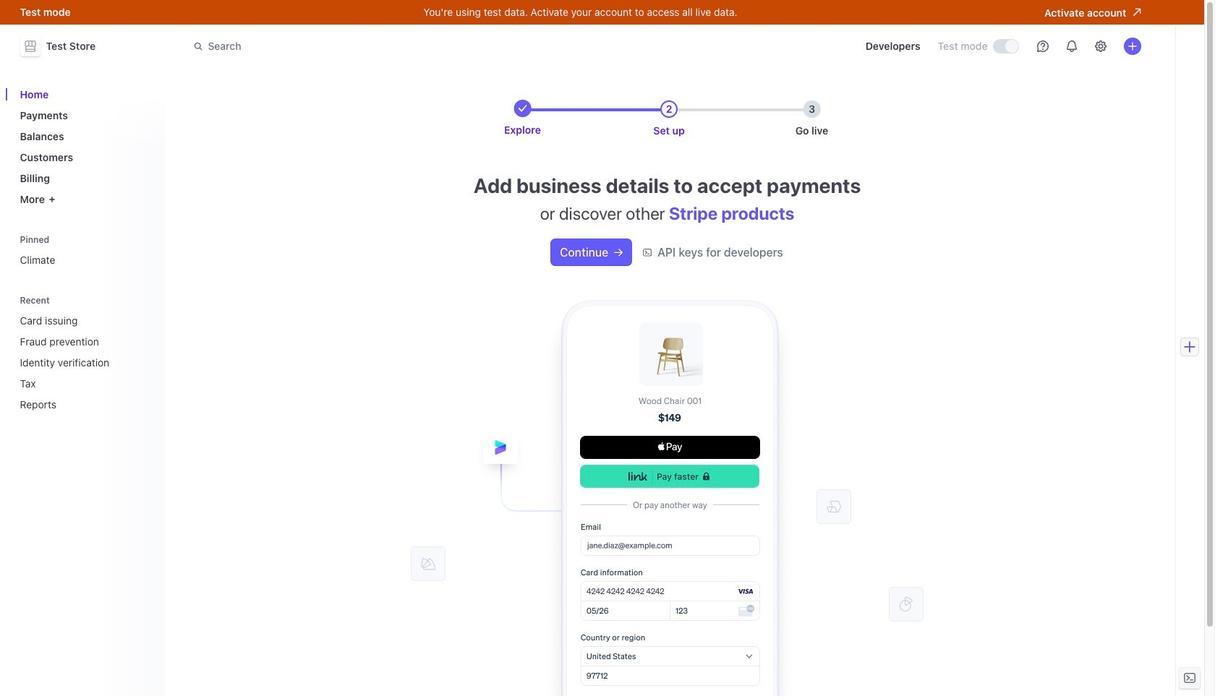 Task type: locate. For each thing, give the bounding box(es) containing it.
recent element
[[14, 290, 156, 417], [14, 309, 156, 417]]

Search text field
[[185, 33, 593, 60]]

svg image
[[614, 248, 623, 257]]

clear history image
[[141, 296, 150, 305]]

edit pins image
[[141, 235, 150, 244]]

2 recent element from the top
[[14, 309, 156, 417]]

None search field
[[185, 33, 593, 60]]

help image
[[1037, 41, 1049, 52]]



Task type: describe. For each thing, give the bounding box(es) containing it.
Test mode checkbox
[[994, 40, 1018, 53]]

pinned element
[[14, 230, 156, 272]]

settings image
[[1095, 41, 1107, 52]]

notifications image
[[1066, 41, 1078, 52]]

core navigation links element
[[14, 82, 156, 211]]

1 recent element from the top
[[14, 290, 156, 417]]



Task type: vqa. For each thing, say whether or not it's contained in the screenshot.
Notifications icon
yes



